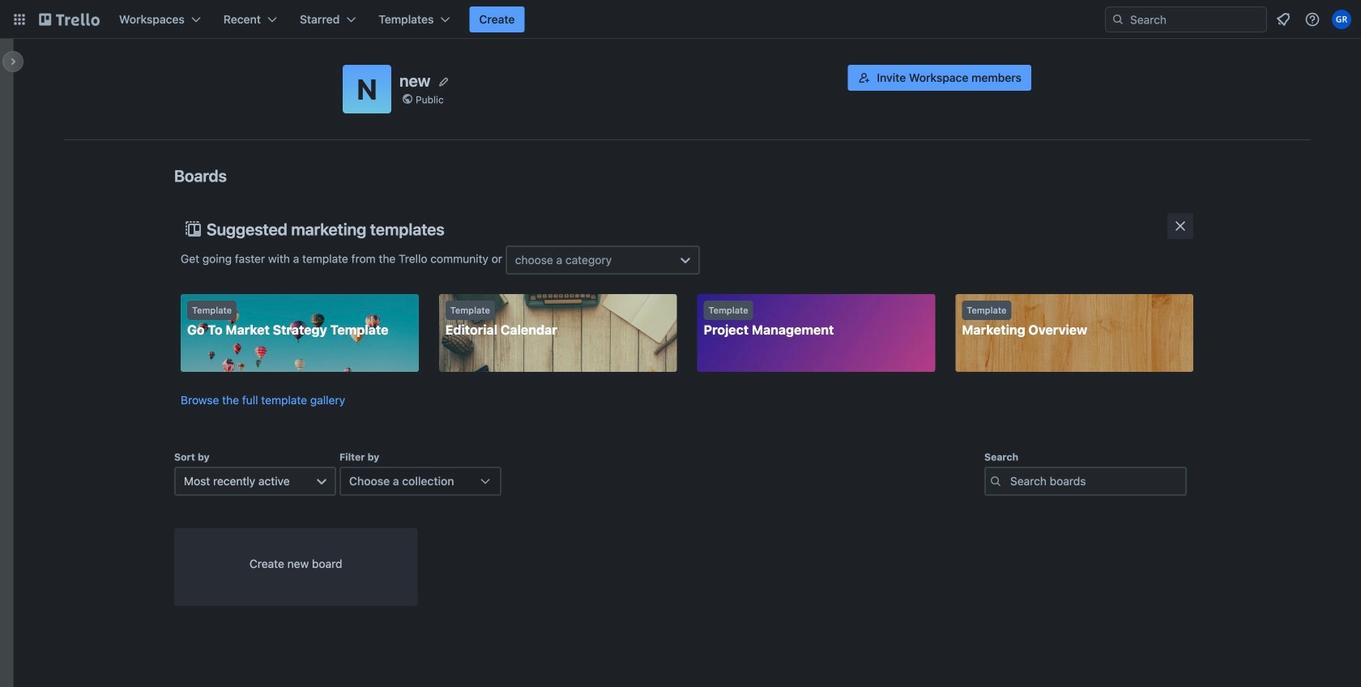 Task type: describe. For each thing, give the bounding box(es) containing it.
Search boards text field
[[985, 467, 1188, 496]]

open information menu image
[[1305, 11, 1321, 28]]

greg robinson (gregrobinson96) image
[[1333, 10, 1352, 29]]

back to home image
[[39, 6, 100, 32]]

0 notifications image
[[1274, 10, 1294, 29]]



Task type: vqa. For each thing, say whether or not it's contained in the screenshot.
Search field
yes



Task type: locate. For each thing, give the bounding box(es) containing it.
primary element
[[0, 0, 1362, 39]]

Search field
[[1125, 8, 1267, 31]]

search image
[[1112, 13, 1125, 26]]



